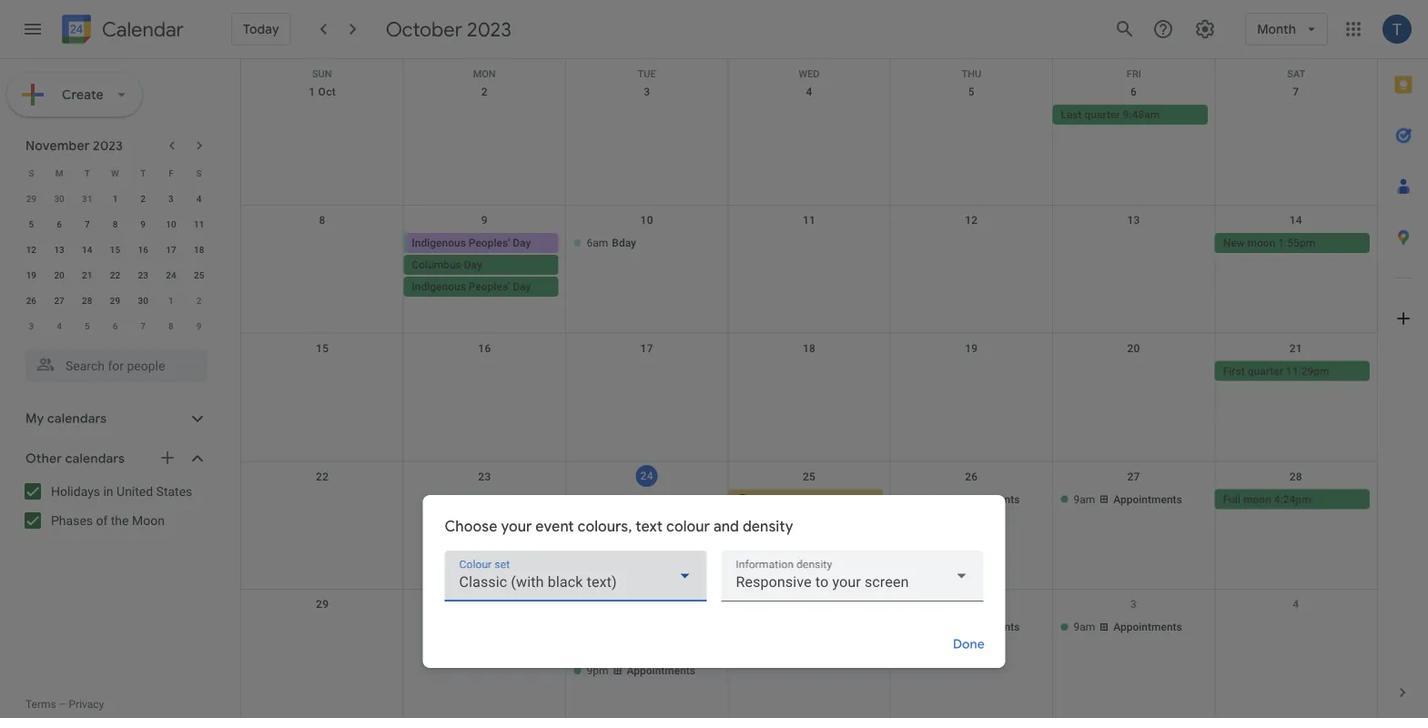 Task type: locate. For each thing, give the bounding box(es) containing it.
1 horizontal spatial 31
[[641, 598, 654, 611]]

first left american
[[736, 621, 758, 634]]

1 horizontal spatial 2023
[[467, 16, 512, 42]]

0 vertical spatial 16
[[138, 244, 148, 255]]

30 down m
[[54, 193, 64, 204]]

file
[[753, 493, 770, 506]]

1 vertical spatial 30
[[138, 295, 148, 306]]

5 down thu
[[968, 86, 975, 98]]

9 down 2 december element
[[196, 320, 202, 331]]

6am
[[587, 237, 608, 249]]

24 up 1 december element
[[166, 269, 176, 280]]

file rfp button
[[728, 489, 883, 509]]

1 vertical spatial 20
[[1127, 342, 1140, 355]]

the
[[111, 513, 129, 528]]

moon for new
[[1248, 237, 1276, 249]]

terms link
[[25, 698, 56, 711]]

26 inside november 2023 grid
[[26, 295, 36, 306]]

17
[[166, 244, 176, 255], [641, 342, 654, 355]]

november
[[25, 137, 90, 154]]

cell
[[241, 105, 404, 127], [404, 105, 566, 127], [566, 105, 728, 127], [728, 105, 891, 127], [891, 105, 1053, 127], [1215, 105, 1377, 127], [241, 233, 404, 298], [404, 233, 566, 298], [728, 233, 891, 298], [891, 233, 1053, 298], [1053, 233, 1215, 298], [241, 361, 404, 383], [404, 361, 566, 383], [566, 361, 728, 383], [728, 361, 891, 383], [891, 361, 1053, 383], [1053, 361, 1215, 383], [241, 489, 404, 555], [404, 489, 566, 555], [566, 489, 728, 555], [728, 489, 891, 555], [241, 617, 404, 683], [404, 617, 566, 683], [566, 617, 728, 683], [1215, 617, 1377, 683]]

0 horizontal spatial t
[[84, 168, 90, 178]]

2 horizontal spatial 9
[[481, 214, 488, 227]]

16 down columbus day button
[[478, 342, 491, 355]]

1 vertical spatial 27
[[1127, 470, 1140, 483]]

1 vertical spatial 16
[[478, 342, 491, 355]]

0 vertical spatial 6
[[1131, 86, 1137, 98]]

8 inside "grid"
[[319, 214, 326, 227]]

0 vertical spatial 26
[[26, 295, 36, 306]]

1 horizontal spatial quarter
[[1248, 365, 1284, 377]]

19 inside november 2023 grid
[[26, 269, 36, 280]]

2023
[[467, 16, 512, 42], [93, 137, 123, 154]]

29 for 1 nov
[[316, 598, 329, 611]]

0 horizontal spatial 27
[[54, 295, 64, 306]]

28 up 4:24pm
[[1290, 470, 1303, 483]]

s right f
[[196, 168, 202, 178]]

1 vertical spatial quarter
[[1248, 365, 1284, 377]]

0 vertical spatial 7
[[1293, 86, 1300, 98]]

23 up choose
[[478, 470, 491, 483]]

7
[[1293, 86, 1300, 98], [85, 218, 90, 229], [141, 320, 146, 331]]

2 horizontal spatial 30
[[478, 598, 491, 611]]

15 element
[[104, 239, 126, 260]]

privacy link
[[69, 698, 104, 711]]

0 vertical spatial 18
[[194, 244, 204, 255]]

row
[[241, 59, 1377, 80], [241, 77, 1377, 206], [17, 160, 213, 186], [17, 186, 213, 211], [241, 206, 1377, 334], [17, 211, 213, 237], [17, 237, 213, 262], [17, 262, 213, 288], [17, 288, 213, 313], [17, 313, 213, 339], [241, 334, 1377, 462], [241, 462, 1377, 590], [241, 590, 1377, 718]]

25 inside november 2023 grid
[[194, 269, 204, 280]]

1 vertical spatial indigenous
[[412, 280, 466, 293]]

privacy
[[69, 698, 104, 711]]

0 horizontal spatial 23
[[138, 269, 148, 280]]

6 down fri
[[1131, 86, 1137, 98]]

1 horizontal spatial first
[[1223, 365, 1245, 377]]

1 horizontal spatial 27
[[1127, 470, 1140, 483]]

0 vertical spatial 28
[[82, 295, 92, 306]]

2 horizontal spatial 7
[[1293, 86, 1300, 98]]

0 vertical spatial 29
[[26, 193, 36, 204]]

31 right 30 october element
[[82, 193, 92, 204]]

october
[[386, 16, 462, 42]]

30 down the 23 element
[[138, 295, 148, 306]]

t left f
[[140, 168, 146, 178]]

quarter
[[1085, 108, 1120, 121], [1248, 365, 1284, 377]]

quarter inside button
[[1248, 365, 1284, 377]]

0 horizontal spatial first
[[736, 621, 758, 634]]

0 vertical spatial 31
[[82, 193, 92, 204]]

peoples' up columbus day button
[[469, 237, 510, 249]]

25
[[194, 269, 204, 280], [803, 470, 816, 483]]

12 element
[[20, 239, 42, 260]]

wed
[[799, 68, 820, 80]]

f
[[169, 168, 174, 178]]

21 inside november 2023 grid
[[82, 269, 92, 280]]

1 down 24 element
[[168, 295, 174, 306]]

1 vertical spatial 6
[[57, 218, 62, 229]]

21 up 28 element
[[82, 269, 92, 280]]

moon right new at the top of the page
[[1248, 237, 1276, 249]]

1 left nov at the right bottom of page
[[795, 598, 801, 611]]

31 for 1
[[82, 193, 92, 204]]

14 up 1:55pm at the right
[[1290, 214, 1303, 227]]

23 up 30 element on the left of the page
[[138, 269, 148, 280]]

5 down 28 element
[[85, 320, 90, 331]]

first day of american indian heritage month
[[736, 621, 953, 634]]

1 horizontal spatial 19
[[965, 342, 978, 355]]

terms
[[25, 698, 56, 711]]

row containing 1 oct
[[241, 77, 1377, 206]]

day inside first day of american indian heritage month button
[[761, 621, 779, 634]]

0 vertical spatial 30
[[54, 193, 64, 204]]

31 for 1 nov
[[641, 598, 654, 611]]

2 horizontal spatial 8
[[319, 214, 326, 227]]

0 horizontal spatial 17
[[166, 244, 176, 255]]

1 horizontal spatial t
[[140, 168, 146, 178]]

11 inside november 2023 grid
[[194, 218, 204, 229]]

new
[[1223, 237, 1245, 249]]

9 december element
[[188, 315, 210, 337]]

2 horizontal spatial 6
[[1131, 86, 1137, 98]]

indigenous peoples' day button down columbus day button
[[404, 277, 559, 297]]

1 t from the left
[[84, 168, 90, 178]]

1 for 1 nov
[[795, 598, 801, 611]]

1 vertical spatial 19
[[965, 342, 978, 355]]

0 vertical spatial 25
[[194, 269, 204, 280]]

0 horizontal spatial of
[[96, 513, 108, 528]]

indigenous peoples' day button up columbus day button
[[407, 233, 559, 253]]

0 vertical spatial 15
[[110, 244, 120, 255]]

0 horizontal spatial 16
[[138, 244, 148, 255]]

27
[[54, 295, 64, 306], [1127, 470, 1140, 483]]

11
[[803, 214, 816, 227], [194, 218, 204, 229]]

1 horizontal spatial s
[[196, 168, 202, 178]]

7 down 31 october element in the left top of the page
[[85, 218, 90, 229]]

5 up 12 element
[[29, 218, 34, 229]]

calendar
[[102, 17, 184, 42]]

6 down 29 element
[[113, 320, 118, 331]]

quarter inside "button"
[[1085, 108, 1120, 121]]

of left american
[[782, 621, 792, 634]]

holidays in united states
[[51, 484, 192, 499]]

7 down sat
[[1293, 86, 1300, 98]]

0 vertical spatial peoples'
[[469, 237, 510, 249]]

first inside cell
[[736, 621, 758, 634]]

1 vertical spatial 2023
[[93, 137, 123, 154]]

2 horizontal spatial 29
[[316, 598, 329, 611]]

1 vertical spatial peoples'
[[469, 280, 510, 293]]

of
[[96, 513, 108, 528], [782, 621, 792, 634]]

t
[[84, 168, 90, 178], [140, 168, 146, 178]]

1 vertical spatial 21
[[1290, 342, 1303, 355]]

first quarter 11:29pm button
[[1215, 361, 1370, 381]]

0 horizontal spatial 14
[[82, 244, 92, 255]]

2 down mon
[[481, 86, 488, 98]]

9 up 16 "element"
[[141, 218, 146, 229]]

28
[[82, 295, 92, 306], [1290, 470, 1303, 483]]

1 horizontal spatial 23
[[478, 470, 491, 483]]

31 inside 31 october element
[[82, 193, 92, 204]]

row containing sun
[[241, 59, 1377, 80]]

22 inside november 2023 grid
[[110, 269, 120, 280]]

row containing 26
[[17, 288, 213, 313]]

1 vertical spatial 18
[[803, 342, 816, 355]]

2023 up w
[[93, 137, 123, 154]]

30 down choose
[[478, 598, 491, 611]]

3
[[644, 86, 650, 98], [168, 193, 174, 204], [29, 320, 34, 331], [1131, 598, 1137, 611]]

quarter left 11:29pm
[[1248, 365, 1284, 377]]

tab list
[[1378, 59, 1428, 667]]

25 up file rfp button
[[803, 470, 816, 483]]

1 horizontal spatial 21
[[1290, 342, 1303, 355]]

day right columbus
[[464, 258, 482, 271]]

0 vertical spatial moon
[[1248, 237, 1276, 249]]

11 element
[[188, 213, 210, 235]]

28 down 21 element
[[82, 295, 92, 306]]

other
[[25, 451, 62, 467]]

1 vertical spatial first
[[736, 621, 758, 634]]

first
[[1223, 365, 1245, 377], [736, 621, 758, 634]]

1 horizontal spatial 14
[[1290, 214, 1303, 227]]

21
[[82, 269, 92, 280], [1290, 342, 1303, 355]]

s up 29 october element
[[29, 168, 34, 178]]

1 vertical spatial indigenous peoples' day button
[[404, 277, 559, 297]]

1 vertical spatial 24
[[641, 470, 654, 482]]

peoples'
[[469, 237, 510, 249], [469, 280, 510, 293]]

2 peoples' from the top
[[469, 280, 510, 293]]

holidays
[[51, 484, 100, 499]]

row group
[[17, 186, 213, 339]]

0 horizontal spatial 10
[[166, 218, 176, 229]]

1 vertical spatial 23
[[478, 470, 491, 483]]

1 horizontal spatial 24
[[641, 470, 654, 482]]

calendar element
[[58, 11, 184, 51]]

24 up groceries
[[641, 470, 654, 482]]

appointments
[[627, 493, 695, 506], [951, 493, 1020, 506], [1114, 493, 1182, 506], [789, 515, 858, 527], [627, 537, 696, 549], [951, 621, 1020, 634], [1114, 621, 1182, 634], [627, 665, 696, 677]]

colours,
[[578, 517, 632, 536]]

appointments button
[[890, 617, 1046, 637]]

16 up the 23 element
[[138, 244, 148, 255]]

0 horizontal spatial 30
[[54, 193, 64, 204]]

12
[[965, 214, 978, 227], [26, 244, 36, 255]]

moon
[[1248, 237, 1276, 249], [1243, 493, 1272, 506]]

grid
[[240, 59, 1377, 718]]

31 down text
[[641, 598, 654, 611]]

6 december element
[[104, 315, 126, 337]]

new moon 1:55pm button
[[1215, 233, 1370, 253]]

row containing 8
[[241, 206, 1377, 334]]

1 vertical spatial 13
[[54, 244, 64, 255]]

last
[[1061, 108, 1082, 121]]

29 element
[[104, 290, 126, 311]]

16
[[138, 244, 148, 255], [478, 342, 491, 355]]

1 horizontal spatial 30
[[138, 295, 148, 306]]

choose your event colours, text colour and density
[[445, 517, 793, 536]]

first left 11:29pm
[[1223, 365, 1245, 377]]

9:48am
[[1123, 108, 1160, 121]]

8
[[319, 214, 326, 227], [113, 218, 118, 229], [168, 320, 174, 331]]

6 up 13 element
[[57, 218, 62, 229]]

10
[[641, 214, 654, 227], [166, 218, 176, 229]]

2 up 9 december element
[[196, 295, 202, 306]]

indigenous up columbus
[[412, 237, 466, 249]]

indigenous
[[412, 237, 466, 249], [412, 280, 466, 293]]

30 for 1
[[54, 193, 64, 204]]

nov
[[804, 598, 824, 611]]

0 vertical spatial first
[[1223, 365, 1245, 377]]

30
[[54, 193, 64, 204], [138, 295, 148, 306], [478, 598, 491, 611]]

9
[[481, 214, 488, 227], [141, 218, 146, 229], [196, 320, 202, 331]]

oct
[[318, 86, 336, 98]]

24 inside november 2023 grid
[[166, 269, 176, 280]]

quarter right last
[[1085, 108, 1120, 121]]

12 inside november 2023 grid
[[26, 244, 36, 255]]

1 left oct
[[309, 86, 315, 98]]

done button
[[940, 623, 998, 666]]

9am
[[587, 493, 608, 506], [911, 493, 933, 506], [1074, 493, 1095, 506], [749, 515, 771, 527], [1074, 621, 1095, 634]]

21 up first quarter 11:29pm button
[[1290, 342, 1303, 355]]

22
[[110, 269, 120, 280], [316, 470, 329, 483]]

7 down 30 element on the left of the page
[[141, 320, 146, 331]]

1 vertical spatial 9pm
[[587, 665, 609, 677]]

of inside other calendars list
[[96, 513, 108, 528]]

done
[[953, 636, 985, 653]]

0 vertical spatial 21
[[82, 269, 92, 280]]

event
[[536, 517, 574, 536]]

0 horizontal spatial 29
[[26, 193, 36, 204]]

1 horizontal spatial 22
[[316, 470, 329, 483]]

2 vertical spatial 7
[[141, 320, 146, 331]]

31 october element
[[76, 188, 98, 209]]

14
[[1290, 214, 1303, 227], [82, 244, 92, 255]]

25 element
[[188, 264, 210, 286]]

1 horizontal spatial 28
[[1290, 470, 1303, 483]]

1 s from the left
[[29, 168, 34, 178]]

peoples' down columbus day button
[[469, 280, 510, 293]]

1 for 1 oct
[[309, 86, 315, 98]]

1 horizontal spatial 12
[[965, 214, 978, 227]]

0 horizontal spatial 2023
[[93, 137, 123, 154]]

4
[[806, 86, 813, 98], [196, 193, 202, 204], [57, 320, 62, 331], [1293, 598, 1300, 611]]

5 december element
[[76, 315, 98, 337]]

25 up 2 december element
[[194, 269, 204, 280]]

0 horizontal spatial 12
[[26, 244, 36, 255]]

indigenous down columbus
[[412, 280, 466, 293]]

2023 for november 2023
[[93, 137, 123, 154]]

0 vertical spatial 22
[[110, 269, 120, 280]]

13 inside november 2023 grid
[[54, 244, 64, 255]]

17 inside 'element'
[[166, 244, 176, 255]]

2023 up mon
[[467, 16, 512, 42]]

t up 31 october element in the left top of the page
[[84, 168, 90, 178]]

day left american
[[761, 621, 779, 634]]

0 vertical spatial 17
[[166, 244, 176, 255]]

6
[[1131, 86, 1137, 98], [57, 218, 62, 229], [113, 320, 118, 331]]

15 inside november 2023 grid
[[110, 244, 120, 255]]

0 horizontal spatial 31
[[82, 193, 92, 204]]

fri
[[1127, 68, 1142, 80]]

0 horizontal spatial 13
[[54, 244, 64, 255]]

1 horizontal spatial 17
[[641, 342, 654, 355]]

0 vertical spatial of
[[96, 513, 108, 528]]

0 vertical spatial 13
[[1127, 214, 1140, 227]]

november 2023 grid
[[17, 160, 213, 339]]

2 vertical spatial 30
[[478, 598, 491, 611]]

first for first quarter 11:29pm
[[1223, 365, 1245, 377]]

0 horizontal spatial 6
[[57, 218, 62, 229]]

moon right full
[[1243, 493, 1272, 506]]

14 up 21 element
[[82, 244, 92, 255]]

first for first day of american indian heritage month
[[736, 621, 758, 634]]

1 horizontal spatial 6
[[113, 320, 118, 331]]

9 up columbus day button
[[481, 214, 488, 227]]

23 inside "grid"
[[478, 470, 491, 483]]

None field
[[445, 551, 707, 602], [721, 551, 984, 602], [445, 551, 707, 602], [721, 551, 984, 602]]

30 inside 30 october element
[[54, 193, 64, 204]]

0 vertical spatial 23
[[138, 269, 148, 280]]

quarter for 9:48am
[[1085, 108, 1120, 121]]

0 vertical spatial 19
[[26, 269, 36, 280]]

0 horizontal spatial quarter
[[1085, 108, 1120, 121]]

s
[[29, 168, 34, 178], [196, 168, 202, 178]]

0 horizontal spatial 7
[[85, 218, 90, 229]]

29
[[26, 193, 36, 204], [110, 295, 120, 306], [316, 598, 329, 611]]

0 vertical spatial 9pm
[[587, 537, 609, 549]]

2 horizontal spatial 5
[[968, 86, 975, 98]]

month
[[922, 621, 953, 634]]

None search field
[[0, 342, 226, 382]]

0 vertical spatial 27
[[54, 295, 64, 306]]

17 element
[[160, 239, 182, 260]]

your
[[501, 517, 532, 536]]

16 element
[[132, 239, 154, 260]]

columbus
[[412, 258, 461, 271]]

day
[[513, 237, 531, 249], [464, 258, 482, 271], [513, 280, 531, 293], [761, 621, 779, 634]]

1 vertical spatial 5
[[29, 218, 34, 229]]

27 element
[[48, 290, 70, 311]]

row containing s
[[17, 160, 213, 186]]

10 element
[[160, 213, 182, 235]]

24
[[166, 269, 176, 280], [641, 470, 654, 482]]

0 horizontal spatial 26
[[26, 295, 36, 306]]

of left "the"
[[96, 513, 108, 528]]



Task type: vqa. For each thing, say whether or not it's contained in the screenshot.
left to
no



Task type: describe. For each thing, give the bounding box(es) containing it.
quarter for 11:29pm
[[1248, 365, 1284, 377]]

today
[[243, 21, 279, 37]]

choose your event colours, text colour and density dialog
[[423, 495, 1006, 668]]

1 nov
[[795, 598, 824, 611]]

row containing 3
[[17, 313, 213, 339]]

first day of american indian heritage month button
[[728, 617, 953, 637]]

phases
[[51, 513, 93, 528]]

last quarter 9:48am
[[1061, 108, 1160, 121]]

new moon 1:55pm
[[1223, 237, 1316, 249]]

1 oct
[[309, 86, 336, 98]]

november 2023
[[25, 137, 123, 154]]

row group containing 29
[[17, 186, 213, 339]]

row containing 19
[[17, 262, 213, 288]]

day up columbus day button
[[513, 237, 531, 249]]

full
[[1223, 493, 1241, 506]]

2 t from the left
[[140, 168, 146, 178]]

moon
[[132, 513, 165, 528]]

24 element
[[160, 264, 182, 286]]

1:55pm
[[1278, 237, 1316, 249]]

1 peoples' from the top
[[469, 237, 510, 249]]

row containing 15
[[241, 334, 1377, 462]]

calendars
[[65, 451, 125, 467]]

0 horizontal spatial 9
[[141, 218, 146, 229]]

1 horizontal spatial 18
[[803, 342, 816, 355]]

1 vertical spatial 26
[[965, 470, 978, 483]]

1 vertical spatial 22
[[316, 470, 329, 483]]

1 indigenous from the top
[[412, 237, 466, 249]]

last quarter 9:48am button
[[1053, 105, 1208, 125]]

appointments inside button
[[951, 621, 1020, 634]]

main drawer image
[[22, 18, 44, 40]]

groceries
[[627, 515, 674, 527]]

full moon 4:24pm
[[1223, 493, 1311, 506]]

1 9pm from the top
[[587, 537, 609, 549]]

united
[[117, 484, 153, 499]]

cell containing 9am
[[566, 489, 728, 555]]

terms – privacy
[[25, 698, 104, 711]]

19 element
[[20, 264, 42, 286]]

4:30pm
[[587, 515, 624, 527]]

1 horizontal spatial 13
[[1127, 214, 1140, 227]]

other calendars list
[[4, 477, 226, 535]]

23 element
[[132, 264, 154, 286]]

other calendars button
[[4, 444, 226, 473]]

1 horizontal spatial 10
[[641, 214, 654, 227]]

text
[[636, 517, 663, 536]]

mon
[[473, 68, 496, 80]]

indian
[[844, 621, 874, 634]]

2 vertical spatial 6
[[113, 320, 118, 331]]

13 element
[[48, 239, 70, 260]]

7 december element
[[132, 315, 154, 337]]

cell containing 9pm
[[566, 617, 728, 683]]

22 element
[[104, 264, 126, 286]]

16 inside "element"
[[138, 244, 148, 255]]

heritage
[[877, 621, 919, 634]]

20 element
[[48, 264, 70, 286]]

1 vertical spatial 15
[[316, 342, 329, 355]]

1 horizontal spatial 25
[[803, 470, 816, 483]]

26 element
[[20, 290, 42, 311]]

1 december element
[[160, 290, 182, 311]]

30 october element
[[48, 188, 70, 209]]

0 vertical spatial 14
[[1290, 214, 1303, 227]]

1 for 1 december element
[[168, 295, 174, 306]]

states
[[156, 484, 192, 499]]

14 element
[[76, 239, 98, 260]]

1 horizontal spatial 11
[[803, 214, 816, 227]]

1 horizontal spatial 29
[[110, 295, 120, 306]]

30 inside 30 element
[[138, 295, 148, 306]]

of inside button
[[782, 621, 792, 634]]

row containing 24
[[241, 462, 1377, 590]]

23 inside row group
[[138, 269, 148, 280]]

29 october element
[[20, 188, 42, 209]]

30 element
[[132, 290, 154, 311]]

2 december element
[[188, 290, 210, 311]]

first day of american indian heritage month cell
[[728, 617, 953, 683]]

today button
[[231, 13, 291, 46]]

1 vertical spatial 17
[[641, 342, 654, 355]]

phases of the moon
[[51, 513, 165, 528]]

cell containing indigenous peoples' day
[[404, 233, 566, 298]]

28 element
[[76, 290, 98, 311]]

18 inside 'element'
[[194, 244, 204, 255]]

grid containing 1 oct
[[240, 59, 1377, 718]]

16 inside "grid"
[[478, 342, 491, 355]]

thu
[[962, 68, 982, 80]]

file rfp
[[753, 493, 793, 506]]

calendar heading
[[98, 17, 184, 42]]

10 inside november 2023 grid
[[166, 218, 176, 229]]

6am bday
[[587, 237, 636, 249]]

4 december element
[[48, 315, 70, 337]]

tue
[[638, 68, 656, 80]]

1 vertical spatial 28
[[1290, 470, 1303, 483]]

indigenous peoples' day columbus day indigenous peoples' day
[[412, 237, 531, 293]]

21 element
[[76, 264, 98, 286]]

0 vertical spatial 12
[[965, 214, 978, 227]]

2 vertical spatial 5
[[85, 320, 90, 331]]

american
[[795, 621, 842, 634]]

moon for full
[[1243, 493, 1272, 506]]

0 vertical spatial indigenous peoples' day button
[[407, 233, 559, 253]]

5 inside "grid"
[[968, 86, 975, 98]]

october 2023
[[386, 16, 512, 42]]

30 for 1 nov
[[478, 598, 491, 611]]

m
[[55, 168, 63, 178]]

20 inside row group
[[54, 269, 64, 280]]

29 for 1
[[26, 193, 36, 204]]

7 inside "grid"
[[1293, 86, 1300, 98]]

2023 for october 2023
[[467, 16, 512, 42]]

0 horizontal spatial 8
[[113, 218, 118, 229]]

27 inside 27 element
[[54, 295, 64, 306]]

row containing 5
[[17, 211, 213, 237]]

and
[[714, 517, 739, 536]]

other calendars
[[25, 451, 125, 467]]

in
[[103, 484, 113, 499]]

day down columbus day button
[[513, 280, 531, 293]]

colour
[[666, 517, 710, 536]]

choose
[[445, 517, 498, 536]]

0 horizontal spatial 5
[[29, 218, 34, 229]]

rfp
[[773, 493, 793, 506]]

bday
[[612, 237, 636, 249]]

14 inside 14 element
[[82, 244, 92, 255]]

28 inside 28 element
[[82, 295, 92, 306]]

11:29pm
[[1286, 365, 1330, 377]]

2 indigenous from the top
[[412, 280, 466, 293]]

2 9pm from the top
[[587, 665, 609, 677]]

w
[[111, 168, 119, 178]]

first quarter 11:29pm
[[1223, 365, 1330, 377]]

row containing 12
[[17, 237, 213, 262]]

sun
[[312, 68, 332, 80]]

density
[[743, 517, 793, 536]]

2 up 16 "element"
[[141, 193, 146, 204]]

4:30pm groceries
[[587, 515, 674, 527]]

full moon 4:24pm button
[[1215, 489, 1370, 509]]

cell containing file rfp
[[728, 489, 891, 555]]

columbus day button
[[404, 255, 559, 275]]

–
[[59, 698, 66, 711]]

20 inside "grid"
[[1127, 342, 1140, 355]]

1 vertical spatial 7
[[85, 218, 90, 229]]

2 up appointments button
[[968, 598, 975, 611]]

8 december element
[[160, 315, 182, 337]]

1 down w
[[113, 193, 118, 204]]

1 horizontal spatial 9
[[196, 320, 202, 331]]

sat
[[1288, 68, 1306, 80]]

2 s from the left
[[196, 168, 202, 178]]

4:24pm
[[1274, 493, 1311, 506]]

8 inside "element"
[[168, 320, 174, 331]]

3 december element
[[20, 315, 42, 337]]

18 element
[[188, 239, 210, 260]]



